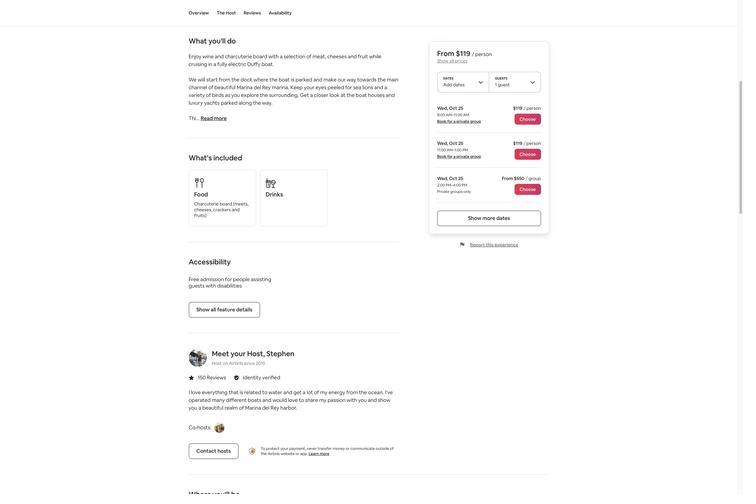 Task type: locate. For each thing, give the bounding box(es) containing it.
host left on
[[212, 361, 222, 367]]

your inside to protect your payment, never transfer money or communicate outside of the airbnb website or app.
[[281, 447, 289, 452]]

del down water
[[262, 405, 270, 412]]

2 vertical spatial show
[[197, 307, 210, 314]]

eyes
[[316, 84, 327, 91]]

overview
[[189, 10, 209, 16]]

to down get
[[299, 397, 304, 404]]

group inside 'wed, oct 25 9:00 am–11:00 am book for a private group'
[[471, 119, 482, 124]]

25 inside 'wed, oct 25 9:00 am–11:00 am book for a private group'
[[459, 105, 464, 111]]

2 vertical spatial choose link
[[515, 184, 542, 195]]

2 wed, from the top
[[438, 141, 449, 146]]

3 oct from the top
[[450, 176, 458, 182]]

0 vertical spatial boat
[[279, 76, 290, 83]]

marina down dock
[[237, 84, 253, 91]]

closer
[[314, 92, 329, 99]]

1 horizontal spatial del
[[262, 405, 270, 412]]

private for wed, oct 25 9:00 am–11:00 am book for a private group
[[457, 119, 470, 124]]

1 horizontal spatial from
[[347, 390, 358, 396]]

your
[[304, 84, 315, 91], [231, 350, 246, 359], [281, 447, 289, 452]]

electric
[[229, 61, 246, 68]]

board
[[253, 53, 268, 60], [220, 201, 232, 207]]

more right learn
[[320, 452, 330, 457]]

rey
[[262, 84, 271, 91], [271, 405, 280, 412]]

airbnb right on
[[229, 361, 243, 367]]

1 vertical spatial group
[[471, 154, 482, 159]]

0 horizontal spatial del
[[254, 84, 261, 91]]

0 vertical spatial guests
[[210, 5, 224, 10]]

guests inside guests 1 guest
[[496, 76, 508, 81]]

board left (meets,
[[220, 201, 232, 207]]

this
[[233, 5, 241, 10], [487, 242, 494, 248]]

1 vertical spatial parked
[[221, 100, 238, 106]]

from for $119
[[438, 49, 455, 58]]

a
[[280, 53, 283, 60], [214, 61, 216, 68], [385, 84, 388, 91], [310, 92, 313, 99], [454, 119, 456, 124], [454, 154, 456, 159], [303, 390, 306, 396], [199, 405, 201, 412]]

0 horizontal spatial is
[[240, 390, 243, 396]]

private inside the wed, oct 25 11:00 am–1:00 pm book for a private group
[[457, 154, 470, 159]]

wed, inside the wed, oct 25 11:00 am–1:00 pm book for a private group
[[438, 141, 449, 146]]

wine
[[203, 53, 214, 60]]

del
[[254, 84, 261, 91], [262, 405, 270, 412]]

details
[[236, 307, 253, 314]]

is inside i love everything that is related to water and get a lot of my energy from the ocean. i've operated many different boats and would love to share my passion with you and show you a beautiful realm of marina del rey harbor.
[[240, 390, 243, 396]]

25
[[459, 105, 464, 111], [459, 141, 464, 146], [459, 176, 464, 182]]

group for wed, oct 25 11:00 am–1:00 pm book for a private group
[[471, 154, 482, 159]]

more right read
[[214, 115, 227, 122]]

what you'll do
[[189, 36, 236, 45]]

meet
[[212, 350, 229, 359]]

0 horizontal spatial guests
[[210, 5, 224, 10]]

i
[[189, 390, 190, 396]]

marina inside i love everything that is related to water and get a lot of my energy from the ocean. i've operated many different boats and would love to share my passion with you and show you a beautiful realm of marina del rey harbor.
[[245, 405, 261, 412]]

reviews right 150
[[207, 375, 226, 382]]

the left ocean.
[[359, 390, 367, 396]]

a right get
[[310, 92, 313, 99]]

0 vertical spatial del
[[254, 84, 261, 91]]

1 horizontal spatial airbnb
[[268, 452, 280, 457]]

sea
[[354, 84, 362, 91]]

2 private from the top
[[457, 154, 470, 159]]

marina.
[[272, 84, 290, 91]]

1 vertical spatial book
[[438, 154, 447, 159]]

0 horizontal spatial boat
[[279, 76, 290, 83]]

wed, up 9:00
[[438, 105, 449, 111]]

$119 / person for wed, oct 25 9:00 am–11:00 am book for a private group
[[514, 105, 542, 111]]

lot
[[307, 390, 313, 396]]

or left app.
[[296, 452, 300, 457]]

selection
[[284, 53, 306, 60]]

board inside food charcuterie board (meets, cheeses, crackers and fruits)
[[220, 201, 232, 207]]

0 horizontal spatial parked
[[221, 100, 238, 106]]

1 oct from the top
[[450, 105, 458, 111]]

1 vertical spatial more
[[483, 215, 496, 222]]

2 25 from the top
[[459, 141, 464, 146]]

/ inside from $119 / person show all prices
[[473, 51, 475, 58]]

1 horizontal spatial or
[[346, 447, 350, 452]]

1 book for a private group link from the top
[[438, 119, 482, 124]]

book
[[438, 119, 447, 124], [438, 154, 447, 159]]

cruising
[[189, 61, 207, 68]]

book for a private group link
[[438, 119, 482, 124], [438, 154, 482, 159]]

0 horizontal spatial to
[[263, 390, 268, 396]]

2 horizontal spatial with
[[347, 397, 357, 404]]

dates right add
[[454, 82, 465, 88]]

guests
[[210, 5, 224, 10], [496, 76, 508, 81]]

dates for show more dates
[[497, 215, 511, 222]]

choose for wed, oct 25 9:00 am–11:00 am book for a private group
[[520, 116, 537, 122]]

0 horizontal spatial host
[[212, 361, 222, 367]]

2 book for a private group link from the top
[[438, 154, 482, 159]]

pm inside the wed, oct 25 11:00 am–1:00 pm book for a private group
[[463, 148, 469, 153]]

the up marina.
[[270, 76, 278, 83]]

pm up only
[[462, 183, 468, 188]]

from inside from $119 / person show all prices
[[438, 49, 455, 58]]

group inside the wed, oct 25 11:00 am–1:00 pm book for a private group
[[471, 154, 482, 159]]

included
[[214, 154, 242, 163]]

1 vertical spatial wed,
[[438, 141, 449, 146]]

beautiful up as
[[215, 84, 236, 91]]

3 choose link from the top
[[515, 184, 542, 195]]

$119 inside from $119 / person show all prices
[[457, 49, 471, 58]]

share
[[305, 397, 318, 404]]

love right i
[[191, 390, 201, 396]]

2 vertical spatial you
[[189, 405, 198, 412]]

from right energy on the bottom left of the page
[[347, 390, 358, 396]]

host inside button
[[226, 10, 236, 16]]

0 vertical spatial show
[[438, 58, 449, 64]]

oct inside wed, oct 25 2:00 pm–4:00 pm private groups only
[[450, 176, 458, 182]]

with
[[269, 53, 279, 60], [206, 283, 216, 290], [347, 397, 357, 404]]

guest
[[499, 82, 510, 88]]

do
[[227, 36, 236, 45]]

add
[[444, 82, 453, 88]]

3 25 from the top
[[459, 176, 464, 182]]

pm for $119
[[463, 148, 469, 153]]

0 vertical spatial wed,
[[438, 105, 449, 111]]

25 up am at the top right
[[459, 105, 464, 111]]

boat
[[279, 76, 290, 83], [356, 92, 367, 99]]

the
[[232, 76, 240, 83], [270, 76, 278, 83], [378, 76, 386, 83], [260, 92, 268, 99], [347, 92, 355, 99], [253, 100, 261, 106], [359, 390, 367, 396], [261, 452, 267, 457]]

show left 'feature'
[[197, 307, 210, 314]]

0 vertical spatial this
[[233, 5, 241, 10]]

of right outside
[[390, 447, 394, 452]]

my right the share
[[320, 397, 327, 404]]

your inside the meet your host, stephen host on airbnb since 2015
[[231, 350, 246, 359]]

your up get
[[304, 84, 315, 91]]

of
[[307, 53, 312, 60], [209, 84, 214, 91], [206, 92, 211, 99], [314, 390, 319, 396], [239, 405, 244, 412], [390, 447, 394, 452]]

our
[[338, 76, 346, 83]]

book down 9:00
[[438, 119, 447, 124]]

drinks
[[266, 191, 283, 198]]

for
[[346, 84, 352, 91], [448, 119, 453, 124], [448, 154, 453, 159], [225, 276, 232, 283]]

2 vertical spatial your
[[281, 447, 289, 452]]

book for a private group link down the am–11:00
[[438, 119, 482, 124]]

1 vertical spatial this
[[487, 242, 494, 248]]

to left water
[[263, 390, 268, 396]]

the left website
[[261, 452, 267, 457]]

2 choose link from the top
[[515, 149, 542, 160]]

rey down where
[[262, 84, 271, 91]]

prices
[[456, 58, 468, 64]]

from right the start
[[219, 76, 231, 83]]

1 vertical spatial guests
[[496, 76, 508, 81]]

all left 'feature'
[[211, 307, 216, 314]]

all left prices
[[450, 58, 455, 64]]

you'll
[[209, 36, 226, 45]]

beautiful inside 'we will start from the dock where the boat is parked and  make our way towards the main channel of beautiful marina del rey marina. keep your eyes peeled for sea lions and a variety of birds as you explore the surrounding. get a closer look at the boat houses and luxury yachts parked along the way.'
[[215, 84, 236, 91]]

0 horizontal spatial your
[[231, 350, 246, 359]]

25 up am–1:00
[[459, 141, 464, 146]]

the left way.
[[253, 100, 261, 106]]

guests left "say"
[[210, 5, 224, 10]]

0 vertical spatial choose link
[[515, 114, 542, 125]]

0 vertical spatial oct
[[450, 105, 458, 111]]

del inside 'we will start from the dock where the boat is parked and  make our way towards the main channel of beautiful marina del rey marina. keep your eyes peeled for sea lions and a variety of birds as you explore the surrounding. get a closer look at the boat houses and luxury yachts parked along the way.'
[[254, 84, 261, 91]]

1 horizontal spatial board
[[253, 53, 268, 60]]

more for read
[[214, 115, 227, 122]]

rey down would
[[271, 405, 280, 412]]

for down the am–11:00
[[448, 119, 453, 124]]

150 reviews
[[198, 375, 226, 382]]

the inside i love everything that is related to water and get a lot of my energy from the ocean. i've operated many different boats and would love to share my passion with you and show you a beautiful realm of marina del rey harbor.
[[359, 390, 367, 396]]

the up way.
[[260, 92, 268, 99]]

2 choose from the top
[[520, 152, 537, 157]]

host inside the meet your host, stephen host on airbnb since 2015
[[212, 361, 222, 367]]

wed, for wed, oct 25 11:00 am–1:00 pm book for a private group
[[438, 141, 449, 146]]

0 vertical spatial book
[[438, 119, 447, 124]]

and down ocean.
[[368, 397, 377, 404]]

25 inside wed, oct 25 2:00 pm–4:00 pm private groups only
[[459, 176, 464, 182]]

show up report
[[469, 215, 482, 222]]

from left $550
[[503, 176, 514, 182]]

2 book from the top
[[438, 154, 447, 159]]

2 oct from the top
[[450, 141, 458, 146]]

25 inside the wed, oct 25 11:00 am–1:00 pm book for a private group
[[459, 141, 464, 146]]

stephen
[[267, 350, 295, 359]]

wed, inside 'wed, oct 25 9:00 am–11:00 am book for a private group'
[[438, 105, 449, 111]]

your up since
[[231, 350, 246, 359]]

boat up marina.
[[279, 76, 290, 83]]

dates inside dates add dates
[[454, 82, 465, 88]]

for down way
[[346, 84, 352, 91]]

0 vertical spatial dates
[[454, 82, 465, 88]]

with up 'boat.'
[[269, 53, 279, 60]]

1 book from the top
[[438, 119, 447, 124]]

you down operated
[[189, 405, 198, 412]]

from left prices
[[438, 49, 455, 58]]

oct inside the wed, oct 25 11:00 am–1:00 pm book for a private group
[[450, 141, 458, 146]]

of up 'yachts'
[[206, 92, 211, 99]]

duffy
[[248, 61, 261, 68]]

host
[[241, 5, 251, 10], [226, 10, 236, 16], [212, 361, 222, 367]]

passion
[[328, 397, 346, 404]]

oct for wed, oct 25 2:00 pm–4:00 pm private groups only
[[450, 176, 458, 182]]

wed, up the 11:00
[[438, 141, 449, 146]]

1 vertical spatial from
[[347, 390, 358, 396]]

1 25 from the top
[[459, 105, 464, 111]]

beautiful
[[215, 84, 236, 91], [203, 405, 224, 412]]

3 wed, from the top
[[438, 176, 449, 182]]

and right houses
[[386, 92, 395, 99]]

board up 'duffy'
[[253, 53, 268, 60]]

book down the 11:00
[[438, 154, 447, 159]]

oct up the am–11:00
[[450, 105, 458, 111]]

everything
[[202, 390, 228, 396]]

oct for wed, oct 25 11:00 am–1:00 pm book for a private group
[[450, 141, 458, 146]]

marina down boats at the left of page
[[245, 405, 261, 412]]

is up keep
[[291, 76, 295, 83]]

person for wed, oct 25 9:00 am–11:00 am book for a private group
[[527, 105, 542, 111]]

parked
[[296, 76, 313, 83], [221, 100, 238, 106]]

dock
[[241, 76, 253, 83]]

1 vertical spatial person
[[527, 105, 542, 111]]

0 vertical spatial $119
[[457, 49, 471, 58]]

0 vertical spatial with
[[269, 53, 279, 60]]

1 horizontal spatial to
[[299, 397, 304, 404]]

book for a private group link for wed, oct 25 9:00 am–11:00 am book for a private group
[[438, 119, 482, 124]]

reviews left great on the left top
[[244, 10, 261, 16]]

1 vertical spatial book for a private group link
[[438, 154, 482, 159]]

show left prices
[[438, 58, 449, 64]]

read
[[201, 115, 213, 122]]

your inside 'we will start from the dock where the boat is parked and  make our way towards the main channel of beautiful marina del rey marina. keep your eyes peeled for sea lions and a variety of birds as you explore the surrounding. get a closer look at the boat houses and luxury yachts parked along the way.'
[[304, 84, 315, 91]]

1 horizontal spatial with
[[269, 53, 279, 60]]

1 vertical spatial choose
[[520, 152, 537, 157]]

0 vertical spatial choose
[[520, 116, 537, 122]]

2 vertical spatial with
[[347, 397, 357, 404]]

wed, for wed, oct 25 2:00 pm–4:00 pm private groups only
[[438, 176, 449, 182]]

to protect your payment, never transfer money or communicate outside of the airbnb website or app.
[[261, 447, 394, 457]]

0 vertical spatial group
[[471, 119, 482, 124]]

1 vertical spatial all
[[211, 307, 216, 314]]

of left meat,
[[307, 53, 312, 60]]

2:00
[[438, 183, 446, 188]]

2 $119 / person from the top
[[514, 141, 542, 146]]

love
[[191, 390, 201, 396], [288, 397, 298, 404]]

and up the eyes
[[314, 76, 323, 83]]

book inside 'wed, oct 25 9:00 am–11:00 am book for a private group'
[[438, 119, 447, 124]]

1 vertical spatial airbnb
[[268, 452, 280, 457]]

1 horizontal spatial you
[[232, 92, 240, 99]]

availability
[[269, 10, 292, 16]]

0 horizontal spatial airbnb
[[229, 361, 243, 367]]

your right protect
[[281, 447, 289, 452]]

1 horizontal spatial dates
[[497, 215, 511, 222]]

1 choose link from the top
[[515, 114, 542, 125]]

dates up "experience"
[[497, 215, 511, 222]]

beautiful down many
[[203, 405, 224, 412]]

operated
[[189, 397, 211, 404]]

for down am–1:00
[[448, 154, 453, 159]]

am–1:00
[[447, 148, 462, 153]]

1 vertical spatial rey
[[271, 405, 280, 412]]

this right "say"
[[233, 5, 241, 10]]

1 vertical spatial show
[[469, 215, 482, 222]]

is inside 'we will start from the dock where the boat is parked and  make our way towards the main channel of beautiful marina del rey marina. keep your eyes peeled for sea lions and a variety of birds as you explore the surrounding. get a closer look at the boat houses and luxury yachts parked along the way.'
[[291, 76, 295, 83]]

of down the start
[[209, 84, 214, 91]]

2 horizontal spatial your
[[304, 84, 315, 91]]

pm inside wed, oct 25 2:00 pm–4:00 pm private groups only
[[462, 183, 468, 188]]

stories.
[[274, 5, 289, 10]]

to
[[261, 447, 266, 452]]

along
[[239, 100, 252, 106]]

1 horizontal spatial love
[[288, 397, 298, 404]]

2 vertical spatial oct
[[450, 176, 458, 182]]

with right passion
[[347, 397, 357, 404]]

more up report this experience button
[[483, 215, 496, 222]]

1 vertical spatial beautiful
[[203, 405, 224, 412]]

board inside enjoy wine and charcuterie board with a selection of meat, cheeses and fruit while cruising in a fully electric duffy boat.
[[253, 53, 268, 60]]

book for wed, oct 25 11:00 am–1:00 pm book for a private group
[[438, 154, 447, 159]]

charcuterie
[[225, 53, 252, 60]]

parked up keep
[[296, 76, 313, 83]]

0 horizontal spatial more
[[214, 115, 227, 122]]

wed, inside wed, oct 25 2:00 pm–4:00 pm private groups only
[[438, 176, 449, 182]]

i've
[[385, 390, 393, 396]]

1 horizontal spatial parked
[[296, 76, 313, 83]]

wed, for wed, oct 25 9:00 am–11:00 am book for a private group
[[438, 105, 449, 111]]

0 vertical spatial private
[[457, 119, 470, 124]]

and up houses
[[375, 84, 384, 91]]

from inside 'we will start from the dock where the boat is parked and  make our way towards the main channel of beautiful marina del rey marina. keep your eyes peeled for sea lions and a variety of birds as you explore the surrounding. get a closer look at the boat houses and luxury yachts parked along the way.'
[[219, 76, 231, 83]]

1 vertical spatial is
[[240, 390, 243, 396]]

2 horizontal spatial show
[[469, 215, 482, 222]]

you right as
[[232, 92, 240, 99]]

1 vertical spatial your
[[231, 350, 246, 359]]

oct inside 'wed, oct 25 9:00 am–11:00 am book for a private group'
[[450, 105, 458, 111]]

or right money
[[346, 447, 350, 452]]

of inside to protect your payment, never transfer money or communicate outside of the airbnb website or app.
[[390, 447, 394, 452]]

1 private from the top
[[457, 119, 470, 124]]

0 vertical spatial marina
[[237, 84, 253, 91]]

2 vertical spatial wed,
[[438, 176, 449, 182]]

reviews
[[244, 10, 261, 16], [207, 375, 226, 382]]

0 vertical spatial to
[[263, 390, 268, 396]]

0 horizontal spatial board
[[220, 201, 232, 207]]

choose for wed, oct 25 2:00 pm–4:00 pm private groups only
[[520, 187, 537, 193]]

private down am–1:00
[[457, 154, 470, 159]]

0 vertical spatial board
[[253, 53, 268, 60]]

del down where
[[254, 84, 261, 91]]

1 vertical spatial from
[[503, 176, 514, 182]]

more inside button
[[214, 115, 227, 122]]

learn more about the host, stephen. image
[[189, 349, 207, 367], [189, 349, 207, 367]]

experience
[[495, 242, 519, 248]]

oct up pm–4:00
[[450, 176, 458, 182]]

show inside button
[[197, 307, 210, 314]]

boat down "sea"
[[356, 92, 367, 99]]

$119
[[457, 49, 471, 58], [514, 105, 523, 111], [514, 141, 523, 146]]

0 horizontal spatial all
[[211, 307, 216, 314]]

1 wed, from the top
[[438, 105, 449, 111]]

0 vertical spatial beautiful
[[215, 84, 236, 91]]

make
[[324, 76, 337, 83]]

guests up guest
[[496, 76, 508, 81]]

2 horizontal spatial more
[[483, 215, 496, 222]]

a down main
[[385, 84, 388, 91]]

with right guests
[[206, 283, 216, 290]]

0 horizontal spatial with
[[206, 283, 216, 290]]

choose link for wed, oct 25 9:00 am–11:00 am book for a private group
[[515, 114, 542, 125]]

and up fully
[[215, 53, 224, 60]]

0 vertical spatial reviews
[[244, 10, 261, 16]]

1 vertical spatial choose link
[[515, 149, 542, 160]]

0 horizontal spatial from
[[219, 76, 231, 83]]

would
[[273, 397, 287, 404]]

wed,
[[438, 105, 449, 111], [438, 141, 449, 146], [438, 176, 449, 182]]

parked down as
[[221, 100, 238, 106]]

private down am at the top right
[[457, 119, 470, 124]]

0 vertical spatial more
[[214, 115, 227, 122]]

1 choose from the top
[[520, 116, 537, 122]]

love up harbor.
[[288, 397, 298, 404]]

this right report
[[487, 242, 494, 248]]

dates
[[454, 82, 465, 88], [497, 215, 511, 222]]

meat,
[[313, 53, 327, 60]]

great
[[262, 5, 273, 10]]

private inside 'wed, oct 25 9:00 am–11:00 am book for a private group'
[[457, 119, 470, 124]]

1 horizontal spatial host
[[226, 10, 236, 16]]

1 vertical spatial with
[[206, 283, 216, 290]]

with inside the "free admission for people assisting guests with disabilities"
[[206, 283, 216, 290]]

25 up pm–4:00
[[459, 176, 464, 182]]

learn
[[309, 452, 319, 457]]

book for a private group link down am–1:00
[[438, 154, 482, 159]]

all inside from $119 / person show all prices
[[450, 58, 455, 64]]

0 vertical spatial 25
[[459, 105, 464, 111]]

1 horizontal spatial reviews
[[244, 10, 261, 16]]

1 horizontal spatial from
[[503, 176, 514, 182]]

host left tells
[[241, 5, 251, 10]]

report this experience button
[[460, 242, 519, 248]]

1 vertical spatial del
[[262, 405, 270, 412]]

0 vertical spatial my
[[321, 390, 328, 396]]

from for $550
[[503, 176, 514, 182]]

airbnb right to
[[268, 452, 280, 457]]

1 vertical spatial $119 / person
[[514, 141, 542, 146]]

my left energy on the bottom left of the page
[[321, 390, 328, 396]]

surrounding.
[[269, 92, 299, 99]]

of down different
[[239, 405, 244, 412]]

is right 'that' on the left
[[240, 390, 243, 396]]

book for wed, oct 25 9:00 am–11:00 am book for a private group
[[438, 119, 447, 124]]

0 vertical spatial you
[[232, 92, 240, 99]]

11:00
[[438, 148, 447, 153]]

you left show
[[358, 397, 367, 404]]

$119 for wed, oct 25 11:00 am–1:00 pm book for a private group
[[514, 141, 523, 146]]

1 horizontal spatial guests
[[496, 76, 508, 81]]

assisting
[[251, 276, 272, 283]]

1 horizontal spatial boat
[[356, 92, 367, 99]]

book inside the wed, oct 25 11:00 am–1:00 pm book for a private group
[[438, 154, 447, 159]]

0 horizontal spatial you
[[189, 405, 198, 412]]

1 vertical spatial $119
[[514, 105, 523, 111]]

guests say this host tells great stories.
[[210, 5, 289, 10]]

1 $119 / person from the top
[[514, 105, 542, 111]]

oct for wed, oct 25 9:00 am–11:00 am book for a private group
[[450, 105, 458, 111]]

houses
[[368, 92, 385, 99]]

for left people
[[225, 276, 232, 283]]

3 choose from the top
[[520, 187, 537, 193]]



Task type: describe. For each thing, give the bounding box(es) containing it.
from inside i love everything that is related to water and get a lot of my energy from the ocean. i've operated many different boats and would love to share my passion with you and show you a beautiful realm of marina del rey harbor.
[[347, 390, 358, 396]]

look
[[330, 92, 340, 99]]

keep
[[291, 84, 303, 91]]

$119 / person for wed, oct 25 11:00 am–1:00 pm book for a private group
[[514, 141, 542, 146]]

show all prices button
[[438, 58, 468, 64]]

related
[[245, 390, 261, 396]]

money
[[333, 447, 345, 452]]

0 vertical spatial parked
[[296, 76, 313, 83]]

group for wed, oct 25 9:00 am–11:00 am book for a private group
[[471, 119, 482, 124]]

fruit
[[358, 53, 368, 60]]

the
[[217, 10, 225, 16]]

25 for wed, oct 25 11:00 am–1:00 pm book for a private group
[[459, 141, 464, 146]]

all inside button
[[211, 307, 216, 314]]

a inside the wed, oct 25 11:00 am–1:00 pm book for a private group
[[454, 154, 456, 159]]

protect
[[266, 447, 280, 452]]

i love everything that is related to water and get a lot of my energy from the ocean. i've operated many different boats and would love to share my passion with you and show you a beautiful realm of marina del rey harbor.
[[189, 390, 393, 412]]

explore
[[241, 92, 259, 99]]

a inside 'wed, oct 25 9:00 am–11:00 am book for a private group'
[[454, 119, 456, 124]]

choose link for wed, oct 25 2:00 pm–4:00 pm private groups only
[[515, 184, 542, 195]]

from $119 / person show all prices
[[438, 49, 493, 64]]

marina inside 'we will start from the dock where the boat is parked and  make our way towards the main channel of beautiful marina del rey marina. keep your eyes peeled for sea lions and a variety of birds as you explore the surrounding. get a closer look at the boat houses and luxury yachts parked along the way.'
[[237, 84, 253, 91]]

beautiful inside i love everything that is related to water and get a lot of my energy from the ocean. i've operated many different boats and would love to share my passion with you and show you a beautiful realm of marina del rey harbor.
[[203, 405, 224, 412]]

dates
[[444, 76, 454, 81]]

for inside 'wed, oct 25 9:00 am–11:00 am book for a private group'
[[448, 119, 453, 124]]

we
[[189, 76, 197, 83]]

2 horizontal spatial you
[[358, 397, 367, 404]]

thi…
[[189, 115, 201, 122]]

many
[[212, 397, 225, 404]]

guests 1 guest
[[496, 76, 510, 88]]

private for wed, oct 25 11:00 am–1:00 pm book for a private group
[[457, 154, 470, 159]]

admission
[[200, 276, 224, 283]]

(meets,
[[233, 201, 249, 207]]

del inside i love everything that is related to water and get a lot of my energy from the ocean. i've operated many different boats and would love to share my passion with you and show you a beautiful realm of marina del rey harbor.
[[262, 405, 270, 412]]

app.
[[300, 452, 308, 457]]

show all feature details button
[[189, 303, 260, 318]]

more for learn
[[320, 452, 330, 457]]

with inside i love everything that is related to water and get a lot of my energy from the ocean. i've operated many different boats and would love to share my passion with you and show you a beautiful realm of marina del rey harbor.
[[347, 397, 357, 404]]

pm–4:00
[[446, 183, 462, 188]]

meet your host, stephen host on airbnb since 2015
[[212, 350, 295, 367]]

host,
[[247, 350, 265, 359]]

in
[[208, 61, 213, 68]]

wed, oct 25 2:00 pm–4:00 pm private groups only
[[438, 176, 472, 195]]

fully
[[218, 61, 227, 68]]

people
[[233, 276, 250, 283]]

yachts
[[204, 100, 220, 106]]

show more dates link
[[438, 211, 542, 226]]

0 horizontal spatial or
[[296, 452, 300, 457]]

accessibility
[[189, 258, 231, 267]]

at
[[341, 92, 346, 99]]

1 vertical spatial reviews
[[207, 375, 226, 382]]

a right in
[[214, 61, 216, 68]]

2 vertical spatial group
[[529, 176, 542, 182]]

guests for guests 1 guest
[[496, 76, 508, 81]]

airbnb inside to protect your payment, never transfer money or communicate outside of the airbnb website or app.
[[268, 452, 280, 457]]

from $550 / group
[[503, 176, 542, 182]]

of right the lot
[[314, 390, 319, 396]]

more for show
[[483, 215, 496, 222]]

and down water
[[263, 397, 272, 404]]

2 horizontal spatial host
[[241, 5, 251, 10]]

peeled
[[328, 84, 344, 91]]

report
[[471, 242, 486, 248]]

of inside enjoy wine and charcuterie board with a selection of meat, cheeses and fruit while cruising in a fully electric duffy boat.
[[307, 53, 312, 60]]

charcuterie
[[194, 201, 219, 207]]

25 for wed, oct 25 9:00 am–11:00 am book for a private group
[[459, 105, 464, 111]]

the left dock
[[232, 76, 240, 83]]

1 vertical spatial boat
[[356, 92, 367, 99]]

we will start from the dock where the boat is parked and  make our way towards the main channel of beautiful marina del rey marina. keep your eyes peeled for sea lions and a variety of birds as you explore the surrounding. get a closer look at the boat houses and luxury yachts parked along the way.
[[189, 76, 399, 106]]

a left selection at the left top of the page
[[280, 53, 283, 60]]

1 vertical spatial to
[[299, 397, 304, 404]]

1 vertical spatial my
[[320, 397, 327, 404]]

private
[[438, 189, 450, 195]]

towards
[[358, 76, 377, 83]]

overview button
[[189, 0, 209, 26]]

crackers
[[213, 207, 231, 213]]

wed, oct 25 9:00 am–11:00 am book for a private group
[[438, 105, 482, 124]]

9:00
[[438, 113, 446, 118]]

2015
[[256, 361, 266, 367]]

fruits)
[[194, 213, 207, 219]]

with inside enjoy wine and charcuterie board with a selection of meat, cheeses and fruit while cruising in a fully electric duffy boat.
[[269, 53, 279, 60]]

what's included
[[189, 154, 242, 163]]

wed, oct 25 11:00 am–1:00 pm book for a private group
[[438, 141, 482, 159]]

choose for wed, oct 25 11:00 am–1:00 pm book for a private group
[[520, 152, 537, 157]]

a left the lot
[[303, 390, 306, 396]]

since
[[244, 361, 255, 367]]

the right at
[[347, 92, 355, 99]]

free admission for people assisting guests with disabilities
[[189, 276, 272, 290]]

guests
[[189, 283, 205, 290]]

pm for from
[[462, 183, 468, 188]]

that
[[229, 390, 239, 396]]

0 horizontal spatial love
[[191, 390, 201, 396]]

the inside to protect your payment, never transfer money or communicate outside of the airbnb website or app.
[[261, 452, 267, 457]]

for inside 'we will start from the dock where the boat is parked and  make our way towards the main channel of beautiful marina del rey marina. keep your eyes peeled for sea lions and a variety of birds as you explore the surrounding. get a closer look at the boat houses and luxury yachts parked along the way.'
[[346, 84, 352, 91]]

contact hosts
[[197, 448, 231, 455]]

transfer
[[318, 447, 332, 452]]

and left the fruit
[[348, 53, 357, 60]]

different
[[226, 397, 247, 404]]

choose link for wed, oct 25 11:00 am–1:00 pm book for a private group
[[515, 149, 542, 160]]

book for a private group link for wed, oct 25 11:00 am–1:00 pm book for a private group
[[438, 154, 482, 159]]

water
[[269, 390, 283, 396]]

the left main
[[378, 76, 386, 83]]

am–11:00
[[446, 113, 463, 118]]

contact hosts button
[[189, 444, 239, 460]]

outside
[[376, 447, 390, 452]]

show
[[378, 397, 391, 404]]

on
[[223, 361, 228, 367]]

will
[[198, 76, 205, 83]]

and left get
[[284, 390, 293, 396]]

150
[[198, 375, 206, 382]]

feature
[[217, 307, 235, 314]]

ocean.
[[368, 390, 384, 396]]

energy
[[329, 390, 346, 396]]

co-hosts:
[[189, 425, 212, 432]]

dates for dates add dates
[[454, 82, 465, 88]]

while
[[370, 53, 382, 60]]

person inside from $119 / person show all prices
[[476, 51, 493, 58]]

airbnb inside the meet your host, stephen host on airbnb since 2015
[[229, 361, 243, 367]]

a down operated
[[199, 405, 201, 412]]

cheeses,
[[194, 207, 212, 213]]

disabilities
[[217, 283, 242, 290]]

what's
[[189, 154, 212, 163]]

start
[[207, 76, 218, 83]]

learn more link
[[309, 452, 330, 457]]

rey inside i love everything that is related to water and get a lot of my energy from the ocean. i've operated many different boats and would love to share my passion with you and show you a beautiful realm of marina del rey harbor.
[[271, 405, 280, 412]]

learn more about the host, marina and walker. image
[[215, 423, 225, 434]]

availability button
[[269, 0, 292, 26]]

show for show all feature details
[[197, 307, 210, 314]]

for inside the "free admission for people assisting guests with disabilities"
[[225, 276, 232, 283]]

get
[[294, 390, 302, 396]]

1 horizontal spatial this
[[487, 242, 494, 248]]

luxury
[[189, 100, 203, 106]]

only
[[464, 189, 472, 195]]

the host button
[[217, 0, 236, 26]]

and inside food charcuterie board (meets, cheeses, crackers and fruits)
[[232, 207, 240, 213]]

verified
[[263, 375, 281, 382]]

1
[[496, 82, 498, 88]]

$119 for wed, oct 25 9:00 am–11:00 am book for a private group
[[514, 105, 523, 111]]

$550
[[515, 176, 525, 182]]

you inside 'we will start from the dock where the boat is parked and  make our way towards the main channel of beautiful marina del rey marina. keep your eyes peeled for sea lions and a variety of birds as you explore the surrounding. get a closer look at the boat houses and luxury yachts parked along the way.'
[[232, 92, 240, 99]]

show inside from $119 / person show all prices
[[438, 58, 449, 64]]

show for show more dates
[[469, 215, 482, 222]]

say
[[225, 5, 232, 10]]

learn more about the host, marina and walker. image
[[215, 423, 225, 434]]

25 for wed, oct 25 2:00 pm–4:00 pm private groups only
[[459, 176, 464, 182]]

guests for guests say this host tells great stories.
[[210, 5, 224, 10]]

boat.
[[262, 61, 274, 68]]

harbor.
[[281, 405, 297, 412]]

person for wed, oct 25 11:00 am–1:00 pm book for a private group
[[527, 141, 542, 146]]

rey inside 'we will start from the dock where the boat is parked and  make our way towards the main channel of beautiful marina del rey marina. keep your eyes peeled for sea lions and a variety of birds as you explore the surrounding. get a closer look at the boat houses and luxury yachts parked along the way.'
[[262, 84, 271, 91]]

report this experience
[[471, 242, 519, 248]]

identity
[[243, 375, 261, 382]]

show all feature details
[[197, 307, 253, 314]]

for inside the wed, oct 25 11:00 am–1:00 pm book for a private group
[[448, 154, 453, 159]]



Task type: vqa. For each thing, say whether or not it's contained in the screenshot.
start
yes



